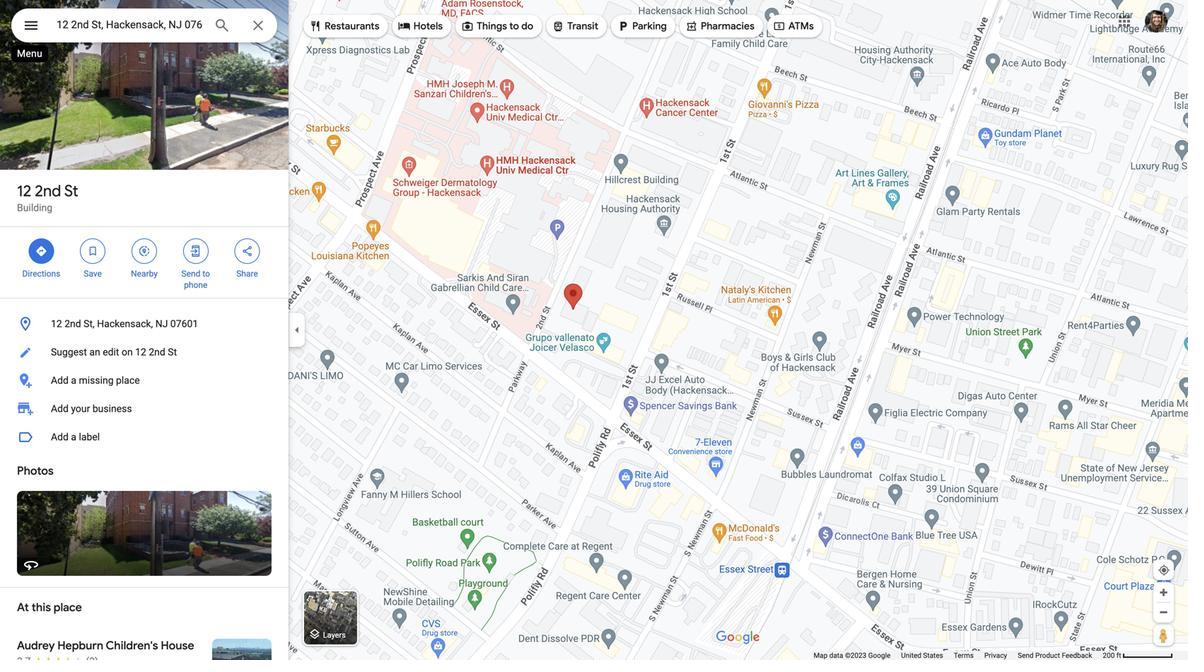 Task type: describe. For each thing, give the bounding box(es) containing it.
send to phone
[[182, 269, 210, 290]]

st,
[[84, 318, 95, 330]]

200 ft
[[1104, 651, 1122, 660]]

directions
[[22, 269, 60, 279]]

actions for 12 2nd st region
[[0, 227, 289, 298]]

do
[[522, 20, 534, 33]]

 hotels
[[398, 18, 443, 34]]

st inside 12 2nd st building
[[64, 181, 78, 201]]

12 2nd st, hackensack, nj 07601
[[51, 318, 198, 330]]


[[686, 18, 698, 34]]

add for add a label
[[51, 431, 69, 443]]

audrey
[[17, 639, 55, 653]]

suggest an edit on 12 2nd st button
[[0, 338, 289, 367]]

photos
[[17, 464, 54, 478]]

nj
[[155, 318, 168, 330]]


[[617, 18, 630, 34]]

audrey hepburn children's house link
[[0, 628, 289, 660]]

st inside button
[[168, 346, 177, 358]]

layers
[[323, 631, 346, 640]]

footer inside google maps element
[[814, 651, 1104, 660]]

pharmacies
[[701, 20, 755, 33]]

to inside  things to do
[[510, 20, 519, 33]]

12 for st
[[17, 181, 31, 201]]

united
[[902, 651, 922, 660]]


[[86, 243, 99, 259]]

product
[[1036, 651, 1061, 660]]

200
[[1104, 651, 1116, 660]]


[[462, 18, 474, 34]]

 transit
[[552, 18, 599, 34]]

 pharmacies
[[686, 18, 755, 34]]

show street view coverage image
[[1154, 625, 1175, 646]]

 restaurants
[[309, 18, 380, 34]]

parking
[[633, 20, 667, 33]]

map
[[814, 651, 828, 660]]

google account: giulia masi  
(giulia.masi@adept.ai) image
[[1146, 10, 1168, 33]]

send for send product feedback
[[1019, 651, 1034, 660]]

your
[[71, 403, 90, 415]]

transit
[[568, 20, 599, 33]]

send product feedback
[[1019, 651, 1093, 660]]

business
[[93, 403, 132, 415]]

house
[[161, 639, 194, 653]]

add a label
[[51, 431, 100, 443]]

to inside send to phone
[[203, 269, 210, 279]]

edit
[[103, 346, 119, 358]]

2nd for st,
[[65, 318, 81, 330]]


[[23, 15, 40, 36]]

save
[[84, 269, 102, 279]]

united states button
[[902, 651, 944, 660]]

send for send to phone
[[182, 269, 201, 279]]

at this place
[[17, 600, 82, 615]]

suggest an edit on 12 2nd st
[[51, 346, 177, 358]]

show your location image
[[1159, 564, 1171, 577]]

 parking
[[617, 18, 667, 34]]

building
[[17, 202, 52, 214]]


[[35, 243, 48, 259]]

 things to do
[[462, 18, 534, 34]]

 button
[[11, 8, 51, 45]]

on
[[122, 346, 133, 358]]

12 2nd st main content
[[0, 0, 289, 660]]



Task type: locate. For each thing, give the bounding box(es) containing it.
2 add from the top
[[51, 403, 69, 415]]

1 vertical spatial to
[[203, 269, 210, 279]]

send inside send to phone
[[182, 269, 201, 279]]

add left your
[[51, 403, 69, 415]]

privacy
[[985, 651, 1008, 660]]

place right this
[[54, 600, 82, 615]]

ft
[[1117, 651, 1122, 660]]

footer
[[814, 651, 1104, 660]]

restaurants
[[325, 20, 380, 33]]

1 horizontal spatial to
[[510, 20, 519, 33]]

feedback
[[1063, 651, 1093, 660]]

a left label
[[71, 431, 76, 443]]

map data ©2023 google
[[814, 651, 891, 660]]

add your business
[[51, 403, 132, 415]]

footer containing map data ©2023 google
[[814, 651, 1104, 660]]


[[552, 18, 565, 34]]

12 inside 12 2nd st building
[[17, 181, 31, 201]]

children's
[[106, 639, 158, 653]]

0 vertical spatial to
[[510, 20, 519, 33]]

12
[[17, 181, 31, 201], [51, 318, 62, 330], [135, 346, 146, 358]]

0 vertical spatial 12
[[17, 181, 31, 201]]

07601
[[170, 318, 198, 330]]

hotels
[[414, 20, 443, 33]]

place
[[116, 375, 140, 386], [54, 600, 82, 615]]

hackensack,
[[97, 318, 153, 330]]

zoom out image
[[1159, 607, 1170, 618]]

1 horizontal spatial 12
[[51, 318, 62, 330]]

suggest
[[51, 346, 87, 358]]

place inside button
[[116, 375, 140, 386]]

2 vertical spatial add
[[51, 431, 69, 443]]

12 up the building
[[17, 181, 31, 201]]

add left label
[[51, 431, 69, 443]]

2nd for st
[[35, 181, 61, 201]]

place down on
[[116, 375, 140, 386]]

add
[[51, 375, 69, 386], [51, 403, 69, 415], [51, 431, 69, 443]]

2 horizontal spatial 2nd
[[149, 346, 165, 358]]

to up phone
[[203, 269, 210, 279]]

a left 'missing'
[[71, 375, 76, 386]]

12 2nd st building
[[17, 181, 78, 214]]

missing
[[79, 375, 114, 386]]

google
[[869, 651, 891, 660]]

0 vertical spatial add
[[51, 375, 69, 386]]

©2023
[[846, 651, 867, 660]]

united states
[[902, 651, 944, 660]]

12 for st,
[[51, 318, 62, 330]]

None field
[[57, 16, 202, 33]]

nearby
[[131, 269, 158, 279]]

2nd left st,
[[65, 318, 81, 330]]

1 a from the top
[[71, 375, 76, 386]]

hepburn
[[57, 639, 103, 653]]

send inside button
[[1019, 651, 1034, 660]]

to left do
[[510, 20, 519, 33]]

to
[[510, 20, 519, 33], [203, 269, 210, 279]]

audrey hepburn children's house
[[17, 639, 194, 653]]

1 vertical spatial place
[[54, 600, 82, 615]]

1 vertical spatial add
[[51, 403, 69, 415]]

2nd down nj
[[149, 346, 165, 358]]

0 vertical spatial st
[[64, 181, 78, 201]]

1 horizontal spatial st
[[168, 346, 177, 358]]

data
[[830, 651, 844, 660]]

phone
[[184, 280, 208, 290]]


[[309, 18, 322, 34]]

add down the "suggest"
[[51, 375, 69, 386]]

12 2nd st, hackensack, nj 07601 button
[[0, 310, 289, 338]]

2nd
[[35, 181, 61, 201], [65, 318, 81, 330], [149, 346, 165, 358]]

add a missing place
[[51, 375, 140, 386]]

3 add from the top
[[51, 431, 69, 443]]

a for label
[[71, 431, 76, 443]]

0 vertical spatial a
[[71, 375, 76, 386]]

2 horizontal spatial 12
[[135, 346, 146, 358]]


[[241, 243, 254, 259]]

0 vertical spatial place
[[116, 375, 140, 386]]

2nd up the building
[[35, 181, 61, 201]]

 atms
[[773, 18, 814, 34]]

a for missing
[[71, 375, 76, 386]]

1 add from the top
[[51, 375, 69, 386]]

an
[[89, 346, 100, 358]]

2nd inside 12 2nd st building
[[35, 181, 61, 201]]


[[190, 243, 202, 259]]

things
[[477, 20, 507, 33]]

0 horizontal spatial 12
[[17, 181, 31, 201]]

2 vertical spatial 12
[[135, 346, 146, 358]]

0 horizontal spatial 2nd
[[35, 181, 61, 201]]

0 vertical spatial 2nd
[[35, 181, 61, 201]]

1 horizontal spatial send
[[1019, 651, 1034, 660]]

send
[[182, 269, 201, 279], [1019, 651, 1034, 660]]

3.7 stars 3 reviews image
[[17, 655, 98, 660]]


[[773, 18, 786, 34]]

12 2nd St, Hackensack, NJ 07601 field
[[11, 8, 277, 42]]

1 vertical spatial 12
[[51, 318, 62, 330]]

1 vertical spatial send
[[1019, 651, 1034, 660]]

at
[[17, 600, 29, 615]]

send left product
[[1019, 651, 1034, 660]]

 search field
[[11, 8, 277, 45]]

1 vertical spatial st
[[168, 346, 177, 358]]


[[398, 18, 411, 34]]

none field inside 12 2nd st, hackensack, nj 07601 field
[[57, 16, 202, 33]]

200 ft button
[[1104, 651, 1174, 660]]

google maps element
[[0, 0, 1189, 660]]

add your business link
[[0, 395, 289, 423]]

label
[[79, 431, 100, 443]]

1 vertical spatial 2nd
[[65, 318, 81, 330]]

0 horizontal spatial st
[[64, 181, 78, 201]]

2 a from the top
[[71, 431, 76, 443]]

add for add your business
[[51, 403, 69, 415]]

12 up the "suggest"
[[51, 318, 62, 330]]

this
[[32, 600, 51, 615]]

st
[[64, 181, 78, 201], [168, 346, 177, 358]]

add a missing place button
[[0, 367, 289, 395]]

2 vertical spatial 2nd
[[149, 346, 165, 358]]

send product feedback button
[[1019, 651, 1093, 660]]

1 vertical spatial a
[[71, 431, 76, 443]]

terms button
[[955, 651, 974, 660]]

0 vertical spatial send
[[182, 269, 201, 279]]

collapse side panel image
[[289, 322, 305, 338]]

a
[[71, 375, 76, 386], [71, 431, 76, 443]]

add a label button
[[0, 423, 289, 452]]

atms
[[789, 20, 814, 33]]

1 horizontal spatial place
[[116, 375, 140, 386]]

12 right on
[[135, 346, 146, 358]]

0 horizontal spatial place
[[54, 600, 82, 615]]

send up phone
[[182, 269, 201, 279]]

states
[[924, 651, 944, 660]]

add for add a missing place
[[51, 375, 69, 386]]

0 horizontal spatial to
[[203, 269, 210, 279]]

terms
[[955, 651, 974, 660]]

1 horizontal spatial 2nd
[[65, 318, 81, 330]]

zoom in image
[[1159, 587, 1170, 598]]

0 horizontal spatial send
[[182, 269, 201, 279]]


[[138, 243, 151, 259]]

share
[[237, 269, 258, 279]]

privacy button
[[985, 651, 1008, 660]]



Task type: vqa. For each thing, say whether or not it's contained in the screenshot.
Suite
no



